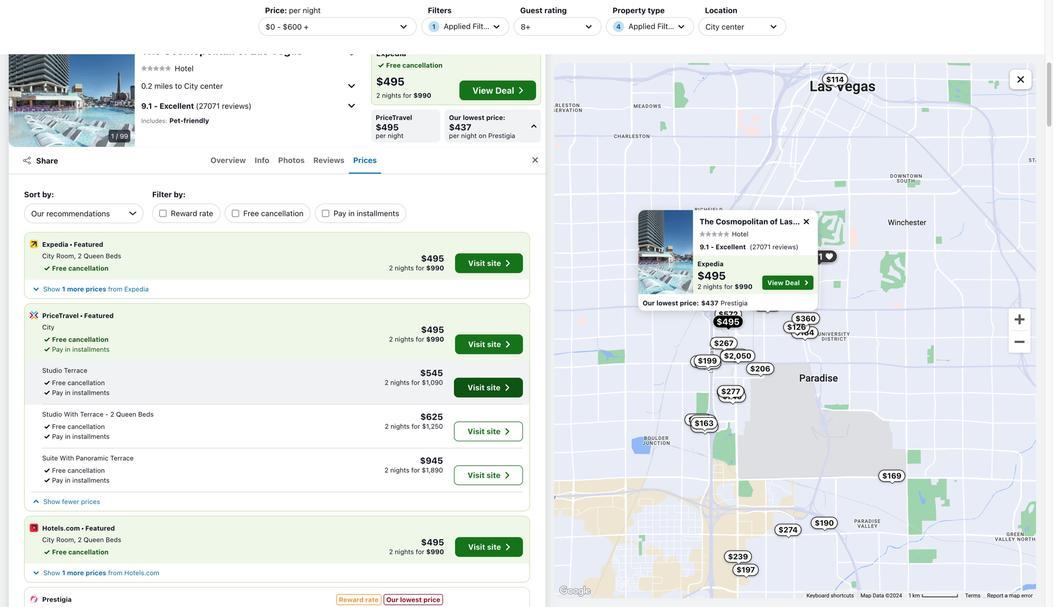 Task type: locate. For each thing, give the bounding box(es) containing it.
of up the $246 button
[[770, 217, 778, 226]]

0 horizontal spatial excellent
[[160, 101, 194, 110]]

free cancellation down studio terrace on the left
[[52, 379, 105, 387]]

night inside pricetravel $495 per night
[[388, 132, 404, 139]]

2 inside $625 2 nights for $1,250
[[385, 422, 389, 430]]

0 horizontal spatial (27071
[[196, 101, 220, 110]]

with for $945
[[60, 454, 74, 462]]

• for expedia
[[69, 241, 73, 248]]

night down '2 nights for $990'
[[388, 132, 404, 139]]

0 horizontal spatial view
[[473, 85, 493, 96]]

in down studio terrace on the left
[[65, 389, 70, 396]]

per up prices
[[376, 132, 386, 139]]

las down the $0
[[250, 44, 269, 57]]

pay in installments button for $545
[[42, 388, 110, 397]]

free cancellation up '2 nights for $990'
[[386, 61, 443, 69]]

cancellation for free cancellation button below 'expedia • featured'
[[68, 264, 109, 272]]

city
[[42, 252, 54, 260], [42, 323, 54, 331], [42, 536, 54, 543]]

night
[[303, 6, 321, 15], [388, 132, 404, 139], [461, 132, 477, 139]]

2 vertical spatial show
[[43, 569, 60, 577]]

0 vertical spatial queen
[[84, 252, 104, 260]]

free cancellation right free cancellation checkbox on the top left of the page
[[243, 209, 304, 218]]

•
[[69, 241, 73, 248], [80, 312, 83, 319], [81, 524, 84, 532]]

lowest inside our lowest price: $437 per night on prestigia
[[463, 114, 485, 121]]

nights inside $625 2 nights for $1,250
[[391, 422, 410, 430]]

2 horizontal spatial lowest
[[657, 299, 678, 307]]

in for $945
[[65, 476, 70, 484]]

0 vertical spatial terrace
[[64, 367, 87, 374]]

$206
[[750, 364, 771, 373]]

cancellation up show 1 more prices from expedia
[[68, 264, 109, 272]]

room, down hotels.com • featured
[[56, 536, 76, 543]]

0 horizontal spatial prestigia
[[42, 596, 72, 603]]

2 show from the top
[[43, 498, 60, 505]]

pay right pay in installments checkbox
[[334, 209, 346, 218]]

prices down hotels.com • featured
[[86, 569, 106, 577]]

pay in installments button up suite with panoramic terrace
[[42, 431, 110, 441]]

close
[[513, 16, 534, 25]]

price: inside our lowest price: $437 per night on prestigia
[[486, 114, 505, 121]]

2 room, from the top
[[56, 536, 76, 543]]

$360
[[796, 314, 816, 323]]

map region
[[554, 63, 1037, 598]]

1 horizontal spatial pricetravel
[[376, 114, 412, 121]]

$267
[[714, 338, 734, 347]]

cancellation for free cancellation button under pricetravel • featured
[[68, 336, 109, 343]]

night inside our lowest price: $437 per night on prestigia
[[461, 132, 477, 139]]

studio terrace
[[42, 367, 87, 374]]

studio with terrace - 2 queen beds
[[42, 410, 154, 418]]

hotels.com
[[42, 524, 80, 532], [124, 569, 159, 577]]

2
[[376, 91, 380, 99], [78, 252, 82, 260], [389, 264, 393, 272], [698, 283, 702, 290], [389, 335, 393, 343], [385, 379, 389, 386], [110, 410, 114, 418], [385, 422, 389, 430], [385, 466, 389, 474], [78, 536, 82, 543], [389, 548, 393, 556]]

applied for filters
[[444, 22, 471, 31]]

$206 button
[[747, 363, 775, 375]]

lowest for our lowest price
[[400, 596, 422, 603]]

visit
[[468, 259, 485, 268], [468, 340, 485, 349], [468, 383, 485, 392], [468, 427, 485, 436], [468, 471, 485, 480], [468, 542, 485, 551]]

cancellation up show 1 more prices from hotels.com
[[68, 548, 109, 556]]

beds for hotels.com • featured
[[106, 536, 121, 543]]

our inside our lowest price: $437 per night on prestigia
[[449, 114, 461, 121]]

free down 'expedia • featured'
[[52, 264, 67, 272]]

0 vertical spatial pricetravel
[[376, 114, 412, 121]]

1 horizontal spatial price:
[[680, 299, 699, 307]]

free cancellation button down studio terrace on the left
[[42, 378, 105, 388]]

featured for hotels.com • featured
[[85, 524, 115, 532]]

in right pay in installments checkbox
[[349, 209, 355, 218]]

fewer
[[62, 498, 79, 505]]

1 from from the top
[[108, 285, 123, 293]]

reviews) down 0.2 miles to city center button
[[222, 101, 252, 110]]

1 horizontal spatial center
[[722, 22, 745, 31]]

$495 inside button
[[717, 316, 740, 327]]

report a map error link
[[988, 592, 1033, 599]]

2 horizontal spatial filters
[[658, 22, 679, 31]]

0 horizontal spatial reward
[[171, 209, 197, 218]]

by:
[[42, 190, 54, 199], [174, 190, 186, 199]]

1 show from the top
[[43, 285, 60, 293]]

applied filters for filters
[[444, 22, 494, 31]]

2 horizontal spatial prestigia
[[721, 299, 748, 307]]

2 pay in installments button from the top
[[42, 388, 110, 397]]

pay in installments up show fewer prices
[[52, 476, 110, 484]]

non-smoking rooms online check in/check out outdoor swimming pool parking pets allowed pool response protocol safe distance temperature screening
[[35, 48, 115, 139]]

hotel up 0.2 miles to city center
[[175, 64, 194, 73]]

terrace up panoramic
[[80, 410, 104, 418]]

0 vertical spatial city room, 2 queen beds
[[42, 252, 121, 260]]

$625 2 nights for $1,250
[[385, 411, 443, 430]]

$437 up $572 button
[[701, 299, 719, 307]]

2 inside '$545 2 nights for $1,090'
[[385, 379, 389, 386]]

• for hotels.com
[[81, 524, 84, 532]]

pay in installments button up show fewer prices
[[42, 475, 110, 485]]

by: for filter by:
[[174, 190, 186, 199]]

the cosmopolitan of las vegas
[[141, 44, 303, 57], [700, 217, 818, 226]]

0 horizontal spatial hotel
[[175, 64, 194, 73]]

0 horizontal spatial applied
[[444, 22, 471, 31]]

0 vertical spatial reward
[[171, 209, 197, 218]]

pricetravel down '2 nights for $990'
[[376, 114, 412, 121]]

prestigia right on
[[488, 132, 515, 139]]

$495 2 nights for $990
[[389, 253, 444, 272], [698, 269, 753, 290], [389, 324, 444, 343], [389, 537, 444, 556]]

(27071 up friendly
[[196, 101, 220, 110]]

0 horizontal spatial rate
[[199, 209, 213, 218]]

featured down show 1 more prices from expedia
[[84, 312, 114, 319]]

site
[[487, 259, 501, 268], [487, 340, 501, 349], [487, 383, 501, 392], [487, 427, 501, 436], [487, 471, 501, 480], [487, 542, 501, 551]]

pay in installments button up studio terrace on the left
[[42, 344, 110, 354]]

room, for expedia
[[56, 252, 76, 260]]

0 vertical spatial (27071
[[196, 101, 220, 110]]

error
[[1022, 592, 1033, 599]]

0 vertical spatial more
[[67, 285, 84, 293]]

show for show 1 more prices from hotels.com
[[43, 569, 60, 577]]

city down 'expedia • featured'
[[42, 252, 54, 260]]

0 horizontal spatial the
[[141, 44, 161, 57]]

reviews button
[[309, 147, 349, 174]]

1 horizontal spatial rate
[[365, 596, 379, 603]]

0 horizontal spatial pricetravel
[[42, 312, 79, 319]]

9.1 - excellent (27071 reviews) down "$432" button
[[700, 243, 799, 251]]

lowest left price
[[400, 596, 422, 603]]

1 vertical spatial the
[[700, 217, 714, 226]]

1 vertical spatial (27071
[[750, 243, 771, 251]]

0 horizontal spatial view deal button
[[460, 81, 536, 100]]

to
[[175, 81, 182, 90]]

pay for $545
[[52, 389, 63, 396]]

prestigia inside our lowest price: $437 per night on prestigia
[[488, 132, 515, 139]]

$199 $206
[[698, 356, 771, 373]]

pay
[[334, 209, 346, 218], [52, 345, 63, 353], [52, 389, 63, 396], [52, 433, 63, 440], [52, 476, 63, 484]]

with down studio terrace on the left
[[64, 410, 78, 418]]

tab list
[[65, 147, 523, 174]]

room,
[[56, 252, 76, 260], [56, 536, 76, 543]]

1 / 99
[[111, 132, 128, 140]]

0 vertical spatial city
[[42, 252, 54, 260]]

$990 for pricetravel • featured
[[426, 335, 444, 343]]

our lowest price: $437 per night on prestigia
[[449, 114, 515, 139]]

prices right fewer
[[81, 498, 100, 505]]

beds for expedia • featured
[[106, 252, 121, 260]]

2 inside $945 2 nights for $1,890
[[385, 466, 389, 474]]

0 horizontal spatial cosmopolitan
[[163, 44, 235, 57]]

1 vertical spatial featured
[[84, 312, 114, 319]]

$267 button
[[710, 337, 738, 349]]

location
[[705, 6, 738, 15]]

reward inside button
[[339, 596, 364, 603]]

view deal button up $354
[[763, 276, 814, 290]]

0 vertical spatial vegas
[[271, 44, 303, 57]]

1 horizontal spatial prestigia
[[488, 132, 515, 139]]

$197 button
[[733, 564, 759, 576]]

1 vertical spatial reward
[[339, 596, 364, 603]]

price:
[[486, 114, 505, 121], [680, 299, 699, 307]]

$152 button
[[690, 415, 717, 427]]

1 km
[[909, 592, 922, 599]]

city room, 2 queen beds down 'expedia • featured'
[[42, 252, 121, 260]]

2 city room, 2 queen beds from the top
[[42, 536, 121, 543]]

- up panoramic
[[105, 410, 108, 418]]

4 pay in installments button from the top
[[42, 475, 110, 485]]

lowest down the cosmopolitan of las vegas image
[[657, 299, 678, 307]]

featured up show 1 more prices from expedia
[[74, 241, 103, 248]]

1 vertical spatial las
[[780, 217, 793, 226]]

2 vertical spatial •
[[81, 524, 84, 532]]

filters for filters
[[473, 22, 494, 31]]

pay down suite on the left bottom of page
[[52, 476, 63, 484]]

lowest up on
[[463, 114, 485, 121]]

3 city from the top
[[42, 536, 54, 543]]

$740 button
[[719, 390, 746, 402]]

$213 button
[[783, 293, 810, 305]]

1 vertical spatial rate
[[365, 596, 379, 603]]

2 studio from the top
[[42, 410, 62, 418]]

1 horizontal spatial our
[[449, 114, 461, 121]]

featured down show fewer prices
[[85, 524, 115, 532]]

1 horizontal spatial lowest
[[463, 114, 485, 121]]

1 applied from the left
[[444, 22, 471, 31]]

prices
[[86, 285, 106, 293], [81, 498, 100, 505], [86, 569, 106, 577]]

pay up suite on the left bottom of page
[[52, 433, 63, 440]]

• down show 1 more prices from expedia
[[80, 312, 83, 319]]

0 vertical spatial show
[[43, 285, 60, 293]]

1 more from the top
[[67, 285, 84, 293]]

$209
[[695, 422, 715, 431]]

1 applied filters from the left
[[444, 22, 494, 31]]

las
[[250, 44, 269, 57], [780, 217, 793, 226]]

the up 0.2
[[141, 44, 161, 57]]

free cancellation button down hotels.com • featured
[[42, 547, 109, 557]]

pay down studio terrace on the left
[[52, 389, 63, 396]]

2 vertical spatial prices
[[86, 569, 106, 577]]

prestigia right prestigia image
[[42, 596, 72, 603]]

0 vertical spatial the
[[141, 44, 161, 57]]

cancellation left pay in installments checkbox
[[261, 209, 304, 218]]

reward rate left "our lowest price"
[[339, 596, 379, 603]]

0 vertical spatial price:
[[486, 114, 505, 121]]

0 horizontal spatial 9.1
[[141, 101, 152, 110]]

2 vertical spatial queen
[[84, 536, 104, 543]]

show inside button
[[43, 498, 60, 505]]

the cosmopolitan of las vegas inside the cosmopolitan of las vegas button
[[141, 44, 303, 57]]

Pay in installments checkbox
[[322, 210, 329, 217]]

(27071
[[196, 101, 220, 110], [750, 243, 771, 251]]

per left on
[[449, 132, 459, 139]]

vegas
[[271, 44, 303, 57], [795, 217, 818, 226]]

free down hotels.com • featured
[[52, 548, 67, 556]]

per up the $600
[[289, 6, 301, 15]]

our for our lowest price
[[386, 596, 399, 603]]

1 horizontal spatial the cosmopolitan of las vegas
[[700, 217, 818, 226]]

cancellation down suite with panoramic terrace
[[68, 466, 105, 474]]

on
[[479, 132, 487, 139]]

center down the location
[[722, 22, 745, 31]]

beds
[[106, 252, 121, 260], [138, 410, 154, 418], [106, 536, 121, 543]]

in for $625
[[65, 433, 70, 440]]

our lowest price
[[386, 596, 440, 603]]

0 vertical spatial beds
[[106, 252, 121, 260]]

applied
[[444, 22, 471, 31], [629, 22, 656, 31]]

0 vertical spatial lowest
[[463, 114, 485, 121]]

99
[[120, 132, 128, 140]]

$495 2 nights for $990 for pricetravel • featured
[[389, 324, 444, 343]]

$572
[[719, 309, 738, 318]]

0 vertical spatial city
[[706, 22, 720, 31]]

0 vertical spatial reward rate
[[171, 209, 213, 218]]

0 vertical spatial hotel
[[175, 64, 194, 73]]

0 vertical spatial view deal button
[[460, 81, 536, 100]]

free inside multi-select list box
[[243, 209, 259, 218]]

1 inside button
[[909, 592, 911, 599]]

1 vertical spatial view
[[768, 279, 784, 287]]

0 vertical spatial hotels.com
[[42, 524, 80, 532]]

$990
[[414, 91, 432, 99], [426, 264, 444, 272], [735, 283, 753, 290], [426, 335, 444, 343], [426, 548, 444, 556]]

1 pay in installments button from the top
[[42, 344, 110, 354]]

$168 button
[[805, 251, 832, 263]]

visit site
[[468, 259, 501, 268], [468, 340, 501, 349], [468, 383, 501, 392], [468, 427, 501, 436], [468, 471, 501, 480], [468, 542, 501, 551]]

1 horizontal spatial hotel button
[[700, 230, 749, 238]]

1 vertical spatial the cosmopolitan of las vegas
[[700, 217, 818, 226]]

in up studio terrace on the left
[[65, 345, 70, 353]]

3 pay in installments button from the top
[[42, 431, 110, 441]]

terrace up studio with terrace - 2 queen beds
[[64, 367, 87, 374]]

0 vertical spatial •
[[69, 241, 73, 248]]

1 horizontal spatial las
[[780, 217, 793, 226]]

pay in installments up studio terrace on the left
[[52, 345, 110, 353]]

las up $246
[[780, 217, 793, 226]]

1 vertical spatial excellent
[[716, 243, 746, 251]]

price:
[[265, 6, 287, 15]]

0 vertical spatial view
[[473, 85, 493, 96]]

pay in installments for $625
[[52, 433, 110, 440]]

by: right "sort"
[[42, 190, 54, 199]]

city for expedia • featured
[[42, 252, 54, 260]]

1 vertical spatial more
[[67, 569, 84, 577]]

2 horizontal spatial night
[[461, 132, 477, 139]]

deal up our lowest price: $437 per night on prestigia
[[496, 85, 514, 96]]

1 vertical spatial •
[[80, 312, 83, 319]]

2 city from the top
[[42, 323, 54, 331]]

nights inside $945 2 nights for $1,890
[[390, 466, 410, 474]]

queen for hotels.com • featured
[[84, 536, 104, 543]]

hotel left $246
[[732, 230, 749, 238]]

2 applied filters from the left
[[629, 22, 679, 31]]

$190
[[815, 518, 834, 527]]

1 vertical spatial deal
[[786, 279, 800, 287]]

more for from expedia
[[67, 285, 84, 293]]

$740
[[723, 392, 742, 401]]

0 vertical spatial rate
[[199, 209, 213, 218]]

pay inside multi-select list box
[[334, 209, 346, 218]]

$126
[[787, 322, 806, 331]]

installments up studio terrace on the left
[[72, 345, 110, 353]]

$239
[[728, 552, 748, 561]]

2 vertical spatial lowest
[[400, 596, 422, 603]]

1 vertical spatial queen
[[116, 410, 136, 418]]

more for from hotels.com
[[67, 569, 84, 577]]

$437 left on
[[449, 122, 472, 132]]

0 horizontal spatial city
[[184, 81, 198, 90]]

more down hotels.com • featured
[[67, 569, 84, 577]]

$495 2 nights for $990 for hotels.com • featured
[[389, 537, 444, 556]]

rate left free cancellation checkbox on the top left of the page
[[199, 209, 213, 218]]

view deal up $354
[[768, 279, 800, 287]]

sort by:
[[24, 190, 54, 199]]

0 vertical spatial the cosmopolitan of las vegas
[[141, 44, 303, 57]]

with
[[64, 410, 78, 418], [60, 454, 74, 462]]

pay in installments button down studio terrace on the left
[[42, 388, 110, 397]]

cancellation down studio terrace on the left
[[68, 379, 105, 387]]

reviews) down "$432" button
[[773, 243, 799, 251]]

pay for $625
[[52, 433, 63, 440]]

$184 button
[[792, 327, 819, 339]]

$437 inside our lowest price: $437 per night on prestigia
[[449, 122, 472, 132]]

9.1 right the cosmopolitan of las vegas image
[[700, 243, 709, 251]]

free cancellation button down studio with terrace - 2 queen beds
[[42, 422, 105, 431]]

vegas down $0 - $600 +
[[271, 44, 303, 57]]

show down hotels.com • featured
[[43, 569, 60, 577]]

overview
[[211, 155, 246, 164]]

pay in installments up suite with panoramic terrace
[[52, 433, 110, 440]]

1 horizontal spatial reviews)
[[773, 243, 799, 251]]

for inside $945 2 nights for $1,890
[[411, 466, 420, 474]]

pricetravel
[[376, 114, 412, 121], [42, 312, 79, 319]]

per inside pricetravel $495 per night
[[376, 132, 386, 139]]

1 vertical spatial our
[[643, 299, 655, 307]]

room, down 'expedia • featured'
[[56, 252, 76, 260]]

free right free cancellation checkbox on the top left of the page
[[243, 209, 259, 218]]

hotel button
[[141, 63, 194, 73], [700, 230, 749, 238]]

reward rate inside multi-select list box
[[171, 209, 213, 218]]

terms
[[966, 592, 981, 599]]

3 show from the top
[[43, 569, 60, 577]]

non-
[[35, 48, 51, 56]]

1 horizontal spatial applied
[[629, 22, 656, 31]]

1 vertical spatial show
[[43, 498, 60, 505]]

pay up studio terrace on the left
[[52, 345, 63, 353]]

1 by: from the left
[[42, 190, 54, 199]]

2 vertical spatial our
[[386, 596, 399, 603]]

1 room, from the top
[[56, 252, 76, 260]]

installments for $945
[[72, 476, 110, 484]]

allowed
[[50, 90, 74, 98]]

prestigia
[[488, 132, 515, 139], [721, 299, 748, 307], [42, 596, 72, 603]]

free down studio terrace on the left
[[52, 379, 66, 387]]

2 applied from the left
[[629, 22, 656, 31]]

of
[[238, 44, 248, 57], [770, 217, 778, 226]]

0 vertical spatial cosmopolitan
[[163, 44, 235, 57]]

vegas inside button
[[271, 44, 303, 57]]

cancellation for free cancellation button under hotels.com • featured
[[68, 548, 109, 556]]

reward rate right reward rate option
[[171, 209, 213, 218]]

prestigia image
[[29, 594, 39, 604]]

$495 inside pricetravel $495 per night
[[376, 122, 399, 132]]

0 vertical spatial 9.1 - excellent (27071 reviews)
[[141, 101, 252, 110]]

city center
[[706, 22, 745, 31]]

2 from from the top
[[108, 569, 123, 577]]

center right to
[[200, 81, 223, 90]]

reward
[[171, 209, 197, 218], [339, 596, 364, 603]]

free cancellation button down 'expedia • featured'
[[42, 263, 109, 273]]

0 vertical spatial room,
[[56, 252, 76, 260]]

2 vertical spatial featured
[[85, 524, 115, 532]]

$545 2 nights for $1,090
[[385, 368, 443, 386]]

rate inside reward rate button
[[365, 596, 379, 603]]

reward inside multi-select list box
[[171, 209, 197, 218]]

price: per night
[[265, 6, 321, 15]]

$495 button
[[713, 315, 744, 328]]

filters for property type
[[658, 22, 679, 31]]

$437 for our lowest price: $437 prestigia
[[701, 299, 719, 307]]

applied for property type
[[629, 22, 656, 31]]

pay in installments down studio terrace on the left
[[52, 389, 110, 396]]

1 km button
[[906, 591, 962, 599]]

prices up pricetravel • featured
[[86, 285, 106, 293]]

pay in installments button
[[42, 344, 110, 354], [42, 388, 110, 397], [42, 431, 110, 441], [42, 475, 110, 485]]

0 horizontal spatial of
[[238, 44, 248, 57]]

$184
[[795, 328, 815, 337]]

in up suite with panoramic terrace
[[65, 433, 70, 440]]

google image
[[557, 584, 593, 598]]

1 vertical spatial with
[[60, 454, 74, 462]]

in for $495
[[65, 345, 70, 353]]

city down pricetravel • featured
[[42, 323, 54, 331]]

the
[[141, 44, 161, 57], [700, 217, 714, 226]]

in up fewer
[[65, 476, 70, 484]]

• right 'expedia' 'image'
[[69, 241, 73, 248]]

- right the cosmopolitan of las vegas image
[[711, 243, 714, 251]]

free cancellation down 'expedia • featured'
[[52, 264, 109, 272]]

1 city room, 2 queen beds from the top
[[42, 252, 121, 260]]

city down hotels.com • featured
[[42, 536, 54, 543]]

vegas up $246
[[795, 217, 818, 226]]

deal
[[496, 85, 514, 96], [786, 279, 800, 287]]

panoramic
[[76, 454, 108, 462]]

installments up studio with terrace - 2 queen beds
[[72, 389, 110, 396]]

$229 inside the $229 $360
[[758, 301, 778, 310]]

1 studio from the top
[[42, 367, 62, 374]]

city right to
[[184, 81, 198, 90]]

• down show fewer prices
[[81, 524, 84, 532]]

1 vertical spatial from
[[108, 569, 123, 577]]

0 vertical spatial with
[[64, 410, 78, 418]]

1 city from the top
[[42, 252, 54, 260]]

0 horizontal spatial applied filters
[[444, 22, 494, 31]]

2 more from the top
[[67, 569, 84, 577]]

from
[[108, 285, 123, 293], [108, 569, 123, 577]]

1 horizontal spatial the
[[700, 217, 714, 226]]

pet-
[[169, 117, 184, 124]]

pay in installments for $945
[[52, 476, 110, 484]]

1 for 1 / 99
[[111, 132, 114, 140]]

2 by: from the left
[[174, 190, 186, 199]]



Task type: vqa. For each thing, say whether or not it's contained in the screenshot.
scottsdale
no



Task type: describe. For each thing, give the bounding box(es) containing it.
installments for $545
[[72, 389, 110, 396]]

friendly
[[184, 117, 209, 124]]

las inside button
[[250, 44, 269, 57]]

reward rate button
[[336, 594, 381, 605]]

city room, 2 queen beds for expedia
[[42, 252, 121, 260]]

the inside button
[[141, 44, 161, 57]]

with for $625
[[64, 410, 78, 418]]

cancellation for free cancellation button on top of '2 nights for $990'
[[403, 61, 443, 69]]

filter by:
[[152, 190, 186, 199]]

Free cancellation checkbox
[[232, 210, 239, 217]]

$169 button
[[879, 470, 906, 482]]

pay for $945
[[52, 476, 63, 484]]

overview button
[[206, 147, 250, 174]]

1 for 1 km
[[909, 592, 911, 599]]

$199 button
[[694, 355, 721, 367]]

the cosmopolitan of las vegas, (las vegas, usa) image
[[9, 39, 135, 147]]

$192
[[695, 357, 713, 366]]

guest rating
[[520, 6, 567, 15]]

featured for pricetravel • featured
[[84, 312, 114, 319]]

pay in installments inside multi-select list box
[[334, 209, 399, 218]]

map data ©2024
[[861, 592, 903, 599]]

1 vertical spatial hotel
[[732, 230, 749, 238]]

cancellation for free cancellation button underneath suite with panoramic terrace
[[68, 466, 105, 474]]

- right the $0
[[277, 22, 281, 31]]

$0 - $600 +
[[266, 22, 309, 31]]

free cancellation button up '2 nights for $990'
[[376, 60, 443, 70]]

studio for $625
[[42, 410, 62, 418]]

queen for expedia • featured
[[84, 252, 104, 260]]

$171 button
[[800, 250, 838, 263]]

distance
[[51, 121, 77, 129]]

cosmopolitan inside button
[[163, 44, 235, 57]]

photos
[[278, 155, 305, 164]]

out
[[105, 59, 115, 67]]

1 horizontal spatial (27071
[[750, 243, 771, 251]]

pay in installments for $495
[[52, 345, 110, 353]]

from for hotels.com
[[108, 569, 123, 577]]

$424 button
[[745, 297, 773, 309]]

2 nights for $990
[[376, 91, 432, 99]]

pool
[[35, 101, 48, 108]]

$277
[[721, 387, 741, 396]]

room, for hotels.com
[[56, 536, 76, 543]]

$163 button
[[691, 417, 718, 429]]

1 horizontal spatial deal
[[786, 279, 800, 287]]

pay in installments button for $495
[[42, 344, 110, 354]]

free cancellation down pricetravel • featured
[[52, 336, 109, 343]]

$210
[[699, 358, 718, 367]]

of inside the cosmopolitan of las vegas button
[[238, 44, 248, 57]]

terms link
[[966, 592, 981, 599]]

screening
[[76, 132, 106, 139]]

installments for $495
[[72, 345, 110, 353]]

pricetravel $495 per night
[[376, 114, 412, 139]]

free cancellation down suite with panoramic terrace
[[52, 466, 105, 474]]

tab list containing overview
[[65, 147, 523, 174]]

1 horizontal spatial 9.1
[[700, 243, 709, 251]]

0 vertical spatial excellent
[[160, 101, 194, 110]]

pay in installments for $545
[[52, 389, 110, 396]]

km
[[913, 592, 920, 599]]

$432 button
[[759, 212, 787, 224]]

suite
[[42, 454, 58, 462]]

$171
[[804, 251, 823, 262]]

rate inside multi-select list box
[[199, 209, 213, 218]]

1 vertical spatial beds
[[138, 410, 154, 418]]

• for pricetravel
[[80, 312, 83, 319]]

price: for our lowest price: $437 per night on prestigia
[[486, 114, 505, 121]]

city for hotels.com • featured
[[42, 536, 54, 543]]

for inside '$545 2 nights for $1,090'
[[412, 379, 420, 386]]

$246
[[782, 236, 802, 245]]

per inside our lowest price: $437 per night on prestigia
[[449, 132, 459, 139]]

$945
[[420, 455, 443, 466]]

hotels.com image
[[29, 523, 39, 533]]

$354 button
[[777, 294, 805, 306]]

for inside $625 2 nights for $1,250
[[412, 422, 420, 430]]

free down suite on the left bottom of page
[[52, 466, 66, 474]]

includes:
[[141, 117, 167, 124]]

in/check
[[77, 59, 103, 67]]

free cancellation inside multi-select list box
[[243, 209, 304, 218]]

photos button
[[274, 147, 309, 174]]

expedia image
[[29, 239, 39, 249]]

$1,090
[[422, 379, 443, 386]]

1 vertical spatial view deal
[[768, 279, 800, 287]]

0 horizontal spatial 9.1 - excellent (27071 reviews)
[[141, 101, 252, 110]]

share button
[[15, 151, 65, 170]]

0 vertical spatial center
[[722, 22, 745, 31]]

0 horizontal spatial deal
[[496, 85, 514, 96]]

city inside button
[[184, 81, 198, 90]]

1 vertical spatial reviews)
[[773, 243, 799, 251]]

$1,890
[[422, 466, 443, 474]]

$210 button
[[695, 357, 722, 369]]

$0
[[266, 22, 275, 31]]

pets
[[35, 90, 48, 98]]

- up includes:
[[154, 101, 158, 110]]

1 horizontal spatial 9.1 - excellent (27071 reviews)
[[700, 243, 799, 251]]

8+
[[521, 22, 531, 31]]

1 horizontal spatial cosmopolitan
[[716, 217, 768, 226]]

$213
[[787, 295, 806, 304]]

$114
[[826, 75, 844, 84]]

0.2 miles to city center
[[141, 81, 223, 90]]

free up '2 nights for $990'
[[386, 61, 401, 69]]

multi-select list box
[[152, 199, 411, 223]]

our for our lowest price: $437 per night on prestigia
[[449, 114, 461, 121]]

$354
[[780, 295, 801, 304]]

$437 for our lowest price: $437 per night on prestigia
[[449, 122, 472, 132]]

miles
[[154, 81, 173, 90]]

show fewer prices
[[43, 498, 100, 505]]

installments for $625
[[72, 433, 110, 440]]

0 vertical spatial reviews)
[[222, 101, 252, 110]]

0 horizontal spatial filters
[[428, 6, 452, 15]]

pay in installments button for $945
[[42, 475, 110, 485]]

type
[[648, 6, 665, 15]]

installments inside multi-select list box
[[357, 209, 399, 218]]

property type
[[613, 6, 665, 15]]

cancellation for free cancellation button under studio with terrace - 2 queen beds
[[68, 423, 105, 430]]

4
[[617, 23, 621, 30]]

$114 button
[[823, 73, 848, 85]]

0 horizontal spatial hotels.com
[[42, 524, 80, 532]]

a
[[1005, 592, 1008, 599]]

1 vertical spatial terrace
[[80, 410, 104, 418]]

the cosmopolitan of las vegas button
[[141, 44, 336, 57]]

free up suite on the left bottom of page
[[52, 423, 66, 430]]

close image
[[802, 217, 812, 227]]

data
[[873, 592, 884, 599]]

nights inside '$545 2 nights for $1,090'
[[391, 379, 410, 386]]

1 horizontal spatial view
[[768, 279, 784, 287]]

2 vertical spatial prestigia
[[42, 596, 72, 603]]

protocol
[[67, 111, 93, 119]]

prices
[[353, 155, 377, 164]]

0.2 miles to city center button
[[141, 77, 358, 95]]

$990 for hotels.com • featured
[[426, 548, 444, 556]]

show 1 more prices from hotels.com
[[43, 569, 159, 577]]

free cancellation button down suite with panoramic terrace
[[42, 465, 105, 475]]

1 vertical spatial of
[[770, 217, 778, 226]]

city room, 2 queen beds for hotels.com
[[42, 536, 121, 543]]

$246 button
[[778, 234, 806, 246]]

+
[[304, 22, 309, 31]]

©2024
[[886, 592, 903, 599]]

0 vertical spatial 9.1
[[141, 101, 152, 110]]

view deal button for $495
[[763, 276, 814, 290]]

prices inside button
[[81, 498, 100, 505]]

center inside button
[[200, 81, 223, 90]]

info
[[255, 155, 269, 164]]

smoking
[[51, 48, 77, 56]]

by: for sort by:
[[42, 190, 54, 199]]

pricetravel for $495
[[376, 114, 412, 121]]

prices button
[[349, 147, 381, 174]]

Reward rate checkbox
[[159, 210, 167, 217]]

0 horizontal spatial hotel button
[[141, 63, 194, 73]]

prices for expedia • featured
[[86, 285, 106, 293]]

outdoor
[[35, 69, 60, 77]]

view deal button for 2 nights for
[[460, 81, 536, 100]]

free cancellation down studio with terrace - 2 queen beds
[[52, 423, 105, 430]]

1 vertical spatial hotel button
[[700, 230, 749, 238]]

1 for 1
[[432, 23, 436, 30]]

2 vertical spatial terrace
[[110, 454, 134, 462]]

cancellation for free cancellation button underneath studio terrace on the left
[[68, 379, 105, 387]]

$190 button
[[811, 517, 838, 529]]

pay in installments button for $625
[[42, 431, 110, 441]]

our for our lowest price: $437 prestigia
[[643, 299, 655, 307]]

close button
[[506, 11, 541, 30]]

free cancellation button down pricetravel • featured
[[42, 334, 109, 344]]

$192 button
[[691, 356, 717, 368]]

from for expedia
[[108, 285, 123, 293]]

0 horizontal spatial per
[[289, 6, 301, 15]]

report
[[988, 592, 1004, 599]]

in inside multi-select list box
[[349, 209, 355, 218]]

0 horizontal spatial view deal
[[473, 85, 514, 96]]

0 horizontal spatial night
[[303, 6, 321, 15]]

rating
[[545, 6, 567, 15]]

reward rate inside button
[[339, 596, 379, 603]]

applied filters for property type
[[629, 22, 679, 31]]

1 vertical spatial prestigia
[[721, 299, 748, 307]]

1 horizontal spatial excellent
[[716, 243, 746, 251]]

lowest for our lowest price: $437 prestigia
[[657, 299, 678, 307]]

show fewer prices button
[[31, 492, 523, 506]]

lowest for our lowest price: $437 per night on prestigia
[[463, 114, 485, 121]]

pay for $495
[[52, 345, 63, 353]]

$572 button
[[715, 308, 742, 320]]

keyboard
[[807, 592, 830, 599]]

1 horizontal spatial hotels.com
[[124, 569, 159, 577]]

price
[[424, 596, 440, 603]]

sort
[[24, 190, 40, 199]]

the cosmopolitan of las vegas image
[[639, 210, 693, 294]]

featured for expedia • featured
[[74, 241, 103, 248]]

pricetravel for •
[[42, 312, 79, 319]]

$495 2 nights for $990 for expedia • featured
[[389, 253, 444, 272]]

$168
[[809, 252, 829, 261]]

free down pricetravel • featured
[[52, 336, 67, 343]]

cancellation inside multi-select list box
[[261, 209, 304, 218]]

swimming
[[62, 69, 93, 77]]

free cancellation down hotels.com • featured
[[52, 548, 109, 556]]

keyboard shortcuts
[[807, 592, 854, 599]]

hotels.com • featured
[[42, 524, 115, 532]]

show for show 1 more prices from expedia
[[43, 285, 60, 293]]

show for show fewer prices
[[43, 498, 60, 505]]

in for $545
[[65, 389, 70, 396]]

$209 button
[[691, 420, 719, 433]]

$990 for expedia • featured
[[426, 264, 444, 272]]

prices for hotels.com • featured
[[86, 569, 106, 577]]

1 vertical spatial vegas
[[795, 217, 818, 226]]

$360 button
[[792, 312, 820, 324]]

price: for our lowest price: $437 prestigia
[[680, 299, 699, 307]]

pricetravel image
[[29, 310, 39, 320]]

response
[[35, 111, 65, 119]]

show 1 more prices from expedia
[[43, 285, 149, 293]]

studio for $545
[[42, 367, 62, 374]]

$545
[[420, 368, 443, 378]]



